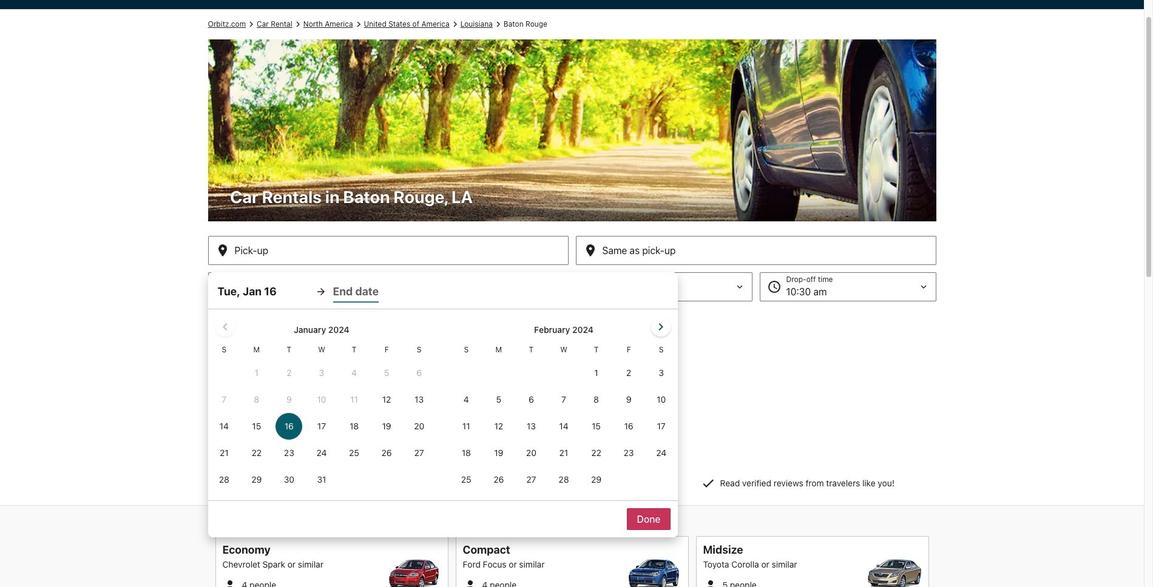 Task type: describe. For each thing, give the bounding box(es) containing it.
chevrolet spark image
[[387, 560, 441, 588]]

ford focus image
[[627, 560, 682, 588]]

1 directional image from the left
[[246, 19, 257, 30]]

2 directional image from the left
[[293, 19, 304, 30]]

breadcrumbs region
[[0, 9, 1145, 538]]



Task type: vqa. For each thing, say whether or not it's contained in the screenshot.
small icon associated with Chevrolet Spark IMAGE
yes



Task type: locate. For each thing, give the bounding box(es) containing it.
2 horizontal spatial directional image
[[493, 19, 504, 30]]

directional image
[[353, 19, 364, 30], [450, 19, 461, 30], [493, 19, 504, 30]]

1 horizontal spatial small image
[[463, 579, 478, 588]]

small image for toyota corolla image
[[704, 579, 718, 588]]

1 horizontal spatial directional image
[[450, 19, 461, 30]]

3 directional image from the left
[[493, 19, 504, 30]]

directional image
[[246, 19, 257, 30], [293, 19, 304, 30]]

1 horizontal spatial directional image
[[293, 19, 304, 30]]

main content
[[0, 9, 1145, 588]]

0 horizontal spatial directional image
[[353, 19, 364, 30]]

3 small image from the left
[[704, 579, 718, 588]]

next month image
[[654, 320, 668, 335]]

small image for chevrolet spark image
[[223, 579, 237, 588]]

2 small image from the left
[[463, 579, 478, 588]]

1 small image from the left
[[223, 579, 237, 588]]

0 horizontal spatial directional image
[[246, 19, 257, 30]]

0 horizontal spatial small image
[[223, 579, 237, 588]]

previous month image
[[218, 320, 232, 335]]

2 directional image from the left
[[450, 19, 461, 30]]

small image
[[223, 579, 237, 588], [463, 579, 478, 588], [704, 579, 718, 588]]

2 horizontal spatial small image
[[704, 579, 718, 588]]

1 directional image from the left
[[353, 19, 364, 30]]

toyota corolla image
[[868, 560, 922, 588]]

small image for ford focus image
[[463, 579, 478, 588]]



